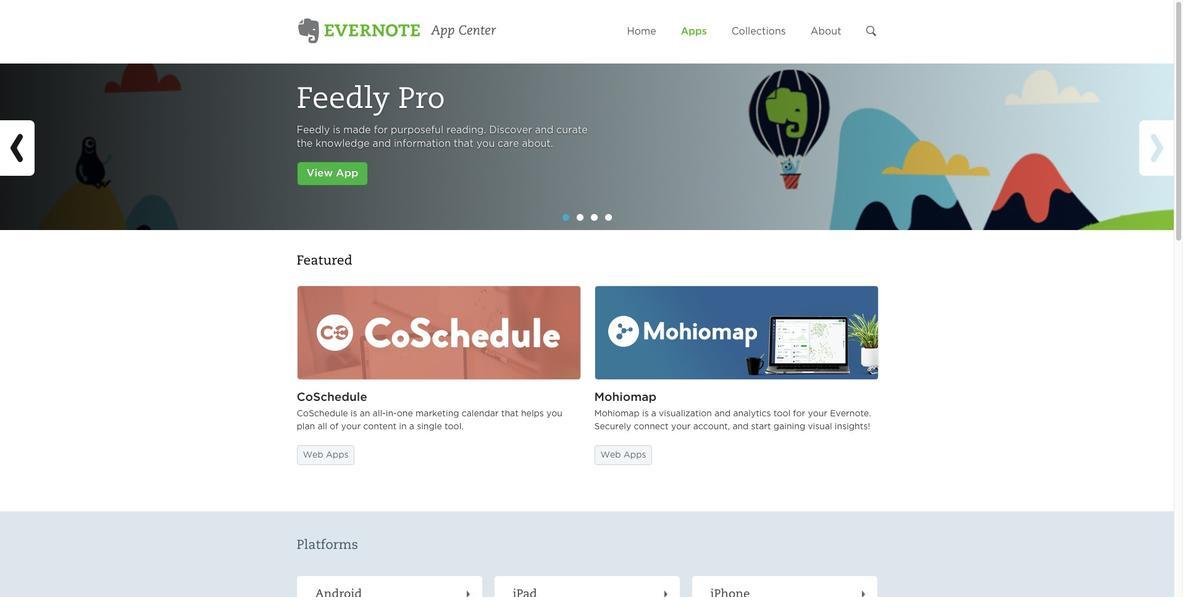 Task type: vqa. For each thing, say whether or not it's contained in the screenshot.
3
no



Task type: locate. For each thing, give the bounding box(es) containing it.
app right view
[[336, 169, 358, 179]]

0 horizontal spatial is
[[333, 126, 340, 135]]

1 web apps from the left
[[303, 452, 349, 460]]

web apps link down all
[[297, 446, 355, 466]]

1 vertical spatial a
[[409, 424, 414, 431]]

web down plan
[[303, 452, 323, 460]]

1 horizontal spatial your
[[671, 424, 691, 431]]

1 mohiomap from the top
[[594, 393, 657, 403]]

apps
[[681, 27, 707, 36], [326, 452, 349, 460], [624, 452, 646, 460]]

you
[[477, 140, 495, 149], [547, 411, 563, 418]]

web apps link for mohiomap
[[594, 446, 653, 466]]

1 feedly from the top
[[297, 85, 390, 115]]

0 horizontal spatial that
[[454, 140, 474, 149]]

knowledge
[[316, 140, 370, 149]]

0 horizontal spatial you
[[477, 140, 495, 149]]

coschedule up of
[[297, 393, 367, 403]]

1 horizontal spatial you
[[547, 411, 563, 418]]

0 vertical spatial mohiomap
[[594, 393, 657, 403]]

your right of
[[341, 424, 361, 431]]

1 vertical spatial mohiomap
[[594, 411, 640, 418]]

you right 'helps'
[[547, 411, 563, 418]]

1 horizontal spatial web apps link
[[594, 446, 653, 466]]

2 horizontal spatial apps
[[681, 27, 707, 36]]

1 vertical spatial you
[[547, 411, 563, 418]]

feedly inside feedly is made for purposeful reading. discover and curate the knowledge and information that you care about.
[[297, 126, 330, 135]]

for
[[374, 126, 388, 135], [793, 411, 806, 418]]

0 vertical spatial a
[[652, 411, 657, 418]]

apps right home
[[681, 27, 707, 36]]

tool.
[[445, 424, 464, 431]]

coschedule up all
[[297, 411, 348, 418]]

web down securely
[[601, 452, 621, 460]]

web apps link
[[297, 446, 355, 466], [594, 446, 653, 466]]

for up gaining
[[793, 411, 806, 418]]

1 horizontal spatial apps
[[624, 452, 646, 460]]

1 collection 1 image from the left
[[297, 286, 581, 380]]

a up connect
[[652, 411, 657, 418]]

and down analytics
[[733, 424, 749, 431]]

that
[[454, 140, 474, 149], [501, 411, 519, 418]]

and down purposeful
[[373, 140, 391, 149]]

2 web apps link from the left
[[594, 446, 653, 466]]

coschedule for coschedule is an all-in-one marketing calendar that helps you plan all of your content in a single tool.
[[297, 411, 348, 418]]

coschedule inside coschedule is an all-in-one marketing calendar that helps you plan all of your content in a single tool.
[[297, 411, 348, 418]]

1 vertical spatial that
[[501, 411, 519, 418]]

app left center
[[431, 25, 455, 38]]

feedly up made
[[297, 85, 390, 115]]

insights!
[[835, 424, 870, 431]]

2 mohiomap from the top
[[594, 411, 640, 418]]

web
[[303, 452, 323, 460], [601, 452, 621, 460]]

is up connect
[[642, 411, 649, 418]]

gaining
[[774, 424, 806, 431]]

about
[[811, 27, 842, 36]]

collection 1 image
[[297, 286, 581, 380], [594, 286, 879, 380]]

for inside feedly is made for purposeful reading. discover and curate the knowledge and information that you care about.
[[374, 126, 388, 135]]

is inside coschedule is an all-in-one marketing calendar that helps you plan all of your content in a single tool.
[[351, 411, 357, 418]]

2 horizontal spatial is
[[642, 411, 649, 418]]

securely
[[594, 424, 631, 431]]

is left an
[[351, 411, 357, 418]]

0 vertical spatial feedly
[[297, 85, 390, 115]]

1 horizontal spatial app
[[431, 25, 455, 38]]

feedly is made for purposeful reading. discover and curate the knowledge and information that you care about.
[[297, 126, 588, 149]]

care
[[498, 140, 519, 149]]

0 horizontal spatial web apps link
[[297, 446, 355, 466]]

platforms
[[297, 540, 358, 553]]

1 horizontal spatial for
[[793, 411, 806, 418]]

calendar
[[462, 411, 499, 418]]

1 vertical spatial feedly
[[297, 126, 330, 135]]

apps down connect
[[624, 452, 646, 460]]

1 web apps link from the left
[[297, 446, 355, 466]]

you left care
[[477, 140, 495, 149]]

2 web apps from the left
[[601, 452, 646, 460]]

made
[[343, 126, 371, 135]]

web apps
[[303, 452, 349, 460], [601, 452, 646, 460]]

2 coschedule from the top
[[297, 411, 348, 418]]

is inside mohiomap is a visualization and analytics tool for your evernote. securely connect your account, and start gaining visual insights!
[[642, 411, 649, 418]]

visualization
[[659, 411, 712, 418]]

coschedule
[[297, 393, 367, 403], [297, 411, 348, 418]]

is up knowledge
[[333, 126, 340, 135]]

0 horizontal spatial for
[[374, 126, 388, 135]]

a
[[652, 411, 657, 418], [409, 424, 414, 431]]

1 vertical spatial app
[[336, 169, 358, 179]]

your up visual
[[808, 411, 828, 418]]

0 horizontal spatial apps
[[326, 452, 349, 460]]

0 horizontal spatial app
[[336, 169, 358, 179]]

web for mohiomap
[[601, 452, 621, 460]]

home
[[627, 27, 656, 36]]

purposeful
[[391, 126, 444, 135]]

mohiomap inside mohiomap is a visualization and analytics tool for your evernote. securely connect your account, and start gaining visual insights!
[[594, 411, 640, 418]]

a right in
[[409, 424, 414, 431]]

0 horizontal spatial web
[[303, 452, 323, 460]]

coschedule for coschedule
[[297, 393, 367, 403]]

2 feedly from the top
[[297, 126, 330, 135]]

0 vertical spatial you
[[477, 140, 495, 149]]

1 vertical spatial for
[[793, 411, 806, 418]]

web apps link for coschedule
[[297, 446, 355, 466]]

1 web from the left
[[303, 452, 323, 460]]

1 horizontal spatial web
[[601, 452, 621, 460]]

1 coschedule from the top
[[297, 393, 367, 403]]

and
[[535, 126, 554, 135], [373, 140, 391, 149], [715, 411, 731, 418], [733, 424, 749, 431]]

that down reading.
[[454, 140, 474, 149]]

apps link
[[681, 27, 707, 41]]

view app link
[[297, 162, 368, 186]]

in
[[399, 424, 407, 431]]

0 vertical spatial that
[[454, 140, 474, 149]]

apps down of
[[326, 452, 349, 460]]

your down the visualization
[[671, 424, 691, 431]]

0 vertical spatial for
[[374, 126, 388, 135]]

0 vertical spatial coschedule
[[297, 393, 367, 403]]

1 horizontal spatial collection 1 image
[[594, 286, 879, 380]]

1 horizontal spatial a
[[652, 411, 657, 418]]

0 vertical spatial app
[[431, 25, 455, 38]]

0 horizontal spatial collection 1 image
[[297, 286, 581, 380]]

feedly pro
[[297, 85, 445, 115]]

feedly up the
[[297, 126, 330, 135]]

1 horizontal spatial that
[[501, 411, 519, 418]]

visual
[[808, 424, 832, 431]]

featured
[[297, 255, 352, 268]]

for inside mohiomap is a visualization and analytics tool for your evernote. securely connect your account, and start gaining visual insights!
[[793, 411, 806, 418]]

0 horizontal spatial your
[[341, 424, 361, 431]]

mohiomap
[[594, 393, 657, 403], [594, 411, 640, 418]]

a inside mohiomap is a visualization and analytics tool for your evernote. securely connect your account, and start gaining visual insights!
[[652, 411, 657, 418]]

curate
[[557, 126, 588, 135]]

1 vertical spatial coschedule
[[297, 411, 348, 418]]

2 web from the left
[[601, 452, 621, 460]]

apps for mohiomap
[[624, 452, 646, 460]]

marketing
[[416, 411, 459, 418]]

app
[[431, 25, 455, 38], [336, 169, 358, 179]]

0 horizontal spatial web apps
[[303, 452, 349, 460]]

that left 'helps'
[[501, 411, 519, 418]]

reading.
[[447, 126, 486, 135]]

web apps link down securely
[[594, 446, 653, 466]]

evernote image
[[297, 17, 420, 44]]

connect
[[634, 424, 669, 431]]

web apps down all
[[303, 452, 349, 460]]

apps for coschedule
[[326, 452, 349, 460]]

2 collection 1 image from the left
[[594, 286, 879, 380]]

feedly
[[297, 85, 390, 115], [297, 126, 330, 135]]

is
[[333, 126, 340, 135], [351, 411, 357, 418], [642, 411, 649, 418]]

that inside feedly is made for purposeful reading. discover and curate the knowledge and information that you care about.
[[454, 140, 474, 149]]

collections
[[732, 27, 786, 36]]

1 horizontal spatial is
[[351, 411, 357, 418]]

helps
[[521, 411, 544, 418]]

0 horizontal spatial a
[[409, 424, 414, 431]]

tool
[[774, 411, 791, 418]]

your
[[808, 411, 828, 418], [341, 424, 361, 431], [671, 424, 691, 431]]

for right made
[[374, 126, 388, 135]]

1 horizontal spatial web apps
[[601, 452, 646, 460]]

a inside coschedule is an all-in-one marketing calendar that helps you plan all of your content in a single tool.
[[409, 424, 414, 431]]

analytics
[[733, 411, 771, 418]]

web apps down securely
[[601, 452, 646, 460]]



Task type: describe. For each thing, give the bounding box(es) containing it.
about link
[[811, 27, 842, 41]]

mohiomap is a visualization and analytics tool for your evernote. securely connect your account, and start gaining visual insights!
[[594, 411, 871, 431]]

one
[[397, 411, 413, 418]]

an
[[360, 411, 370, 418]]

pro
[[398, 85, 445, 115]]

feedly for feedly is made for purposeful reading. discover and curate the knowledge and information that you care about.
[[297, 126, 330, 135]]

is inside feedly is made for purposeful reading. discover and curate the knowledge and information that you care about.
[[333, 126, 340, 135]]

center
[[459, 25, 496, 38]]

the
[[297, 140, 313, 149]]

app center
[[431, 25, 496, 38]]

content
[[363, 424, 397, 431]]

and up the account,
[[715, 411, 731, 418]]

web apps for coschedule
[[303, 452, 349, 460]]

you inside feedly is made for purposeful reading. discover and curate the knowledge and information that you care about.
[[477, 140, 495, 149]]

is for coschedule
[[351, 411, 357, 418]]

collection 1 image for coschedule
[[297, 286, 581, 380]]

discover
[[489, 126, 532, 135]]

information
[[394, 140, 451, 149]]

mohiomap for mohiomap is a visualization and analytics tool for your evernote. securely connect your account, and start gaining visual insights!
[[594, 411, 640, 418]]

evernote.
[[830, 411, 871, 418]]

web apps for mohiomap
[[601, 452, 646, 460]]

mohiomap for mohiomap
[[594, 393, 657, 403]]

2 horizontal spatial your
[[808, 411, 828, 418]]

web for coschedule
[[303, 452, 323, 460]]

that inside coschedule is an all-in-one marketing calendar that helps you plan all of your content in a single tool.
[[501, 411, 519, 418]]

in-
[[386, 411, 397, 418]]

view
[[307, 169, 333, 179]]

all-
[[373, 411, 386, 418]]

of
[[330, 424, 339, 431]]

start
[[751, 424, 771, 431]]

is for mohiomap
[[642, 411, 649, 418]]

coschedule is an all-in-one marketing calendar that helps you plan all of your content in a single tool.
[[297, 411, 563, 431]]

your inside coschedule is an all-in-one marketing calendar that helps you plan all of your content in a single tool.
[[341, 424, 361, 431]]

view app
[[307, 169, 358, 179]]

plan
[[297, 424, 315, 431]]

home link
[[627, 27, 656, 41]]

all
[[318, 424, 327, 431]]

single
[[417, 424, 442, 431]]

about.
[[522, 140, 553, 149]]

collections link
[[732, 27, 786, 41]]

feedly for feedly pro
[[297, 85, 390, 115]]

and up about.
[[535, 126, 554, 135]]

collection 1 image for mohiomap
[[594, 286, 879, 380]]

you inside coschedule is an all-in-one marketing calendar that helps you plan all of your content in a single tool.
[[547, 411, 563, 418]]

account,
[[693, 424, 730, 431]]



